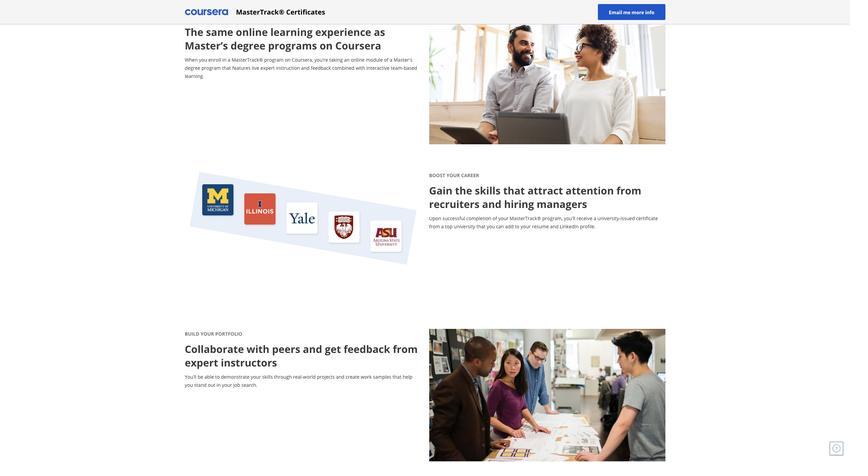 Task type: locate. For each thing, give the bounding box(es) containing it.
and left create
[[336, 374, 344, 381]]

to inside you'll be able to demonstrate your skills through real-world projects and create work samples that help you stand out in your job search.
[[215, 374, 220, 381]]

your right build
[[201, 331, 214, 338]]

1 horizontal spatial online
[[351, 57, 365, 63]]

you're
[[314, 57, 328, 63]]

skills left through
[[262, 374, 273, 381]]

0 horizontal spatial you
[[185, 382, 193, 389]]

1 vertical spatial your
[[201, 331, 214, 338]]

1 vertical spatial with
[[247, 343, 269, 357]]

in inside the when you enroll in a mastertrack® program on coursera, you're taking an online module of a master's degree program that features live expert instruction and feedback combined with interactive team-based learning.
[[222, 57, 226, 63]]

0 vertical spatial mastertrack®
[[236, 7, 284, 16]]

mastertrack® certificates
[[236, 7, 325, 16]]

as
[[374, 25, 385, 39]]

0 vertical spatial degree
[[231, 39, 265, 53]]

from down upon
[[429, 224, 440, 230]]

and up completion
[[482, 198, 501, 211]]

that inside you'll be able to demonstrate your skills through real-world projects and create work samples that help you stand out in your job search.
[[393, 374, 401, 381]]

that left help on the left of page
[[393, 374, 401, 381]]

in inside you'll be able to demonstrate your skills through real-world projects and create work samples that help you stand out in your job search.
[[217, 382, 221, 389]]

when
[[185, 57, 198, 63]]

1 horizontal spatial expert
[[260, 65, 275, 71]]

you
[[199, 57, 207, 63], [487, 224, 495, 230], [185, 382, 193, 389]]

degree
[[209, 14, 227, 20]]

live
[[252, 65, 259, 71]]

2 horizontal spatial you
[[487, 224, 495, 230]]

to right 'able'
[[215, 374, 220, 381]]

1 horizontal spatial program
[[264, 57, 284, 63]]

with right the combined
[[356, 65, 365, 71]]

from up issued
[[616, 184, 641, 198]]

1 horizontal spatial to
[[515, 224, 519, 230]]

2 master's from the top
[[185, 39, 228, 53]]

online down learning
[[236, 25, 268, 39]]

from
[[616, 184, 641, 198], [429, 224, 440, 230], [393, 343, 418, 357]]

expert inside collaborate with peers and get feedback from expert instructors
[[185, 356, 218, 370]]

expert inside the when you enroll in a mastertrack® program on coursera, you're taking an online module of a master's degree program that features live expert instruction and feedback combined with interactive team-based learning.
[[260, 65, 275, 71]]

learning
[[228, 14, 252, 20]]

2 vertical spatial from
[[393, 343, 418, 357]]

0 vertical spatial feedback
[[311, 65, 331, 71]]

1 vertical spatial mastertrack®
[[232, 57, 263, 63]]

on
[[320, 39, 333, 53], [285, 57, 291, 63]]

program
[[264, 57, 284, 63], [201, 65, 221, 71]]

mastertrack® inside the when you enroll in a mastertrack® program on coursera, you're taking an online module of a master's degree program that features live expert instruction and feedback combined with interactive team-based learning.
[[232, 57, 263, 63]]

1 vertical spatial expert
[[185, 356, 218, 370]]

degree
[[231, 39, 265, 53], [185, 65, 200, 71]]

to right add
[[515, 224, 519, 230]]

program down enroll
[[201, 65, 221, 71]]

from up help on the left of page
[[393, 343, 418, 357]]

a
[[228, 57, 230, 63], [390, 57, 392, 63], [594, 216, 596, 222], [441, 224, 444, 230]]

your for gain
[[446, 172, 460, 179]]

master's up the
[[185, 14, 207, 20]]

that down completion
[[477, 224, 485, 230]]

your
[[498, 216, 508, 222], [521, 224, 531, 230], [251, 374, 261, 381], [222, 382, 232, 389]]

0 vertical spatial online
[[236, 25, 268, 39]]

team-
[[391, 65, 404, 71]]

online
[[236, 25, 268, 39], [351, 57, 365, 63]]

0 horizontal spatial expert
[[185, 356, 218, 370]]

your left job
[[222, 382, 232, 389]]

on up instruction
[[285, 57, 291, 63]]

0 vertical spatial you
[[199, 57, 207, 63]]

and inside gain the skills that attract attention from recruiters and hiring managers
[[482, 198, 501, 211]]

0 vertical spatial your
[[446, 172, 460, 179]]

degree inside the when you enroll in a mastertrack® program on coursera, you're taking an online module of a master's degree program that features live expert instruction and feedback combined with interactive team-based learning.
[[185, 65, 200, 71]]

0 vertical spatial of
[[384, 57, 388, 63]]

1 horizontal spatial in
[[222, 57, 226, 63]]

and inside collaborate with peers and get feedback from expert instructors
[[303, 343, 322, 357]]

0 horizontal spatial from
[[393, 343, 418, 357]]

1 vertical spatial program
[[201, 65, 221, 71]]

module
[[366, 57, 383, 63]]

to
[[515, 224, 519, 230], [215, 374, 220, 381]]

0 vertical spatial in
[[222, 57, 226, 63]]

your
[[446, 172, 460, 179], [201, 331, 214, 338]]

0 vertical spatial to
[[515, 224, 519, 230]]

0 horizontal spatial on
[[285, 57, 291, 63]]

1 vertical spatial from
[[429, 224, 440, 230]]

program up instruction
[[264, 57, 284, 63]]

completion
[[466, 216, 491, 222]]

that inside upon successful completion of your mastertrack® program, you'll receive a university-issued certificate from a top university that you can add to your resume and linkedin profile.
[[477, 224, 485, 230]]

and
[[301, 65, 310, 71], [482, 198, 501, 211], [550, 224, 559, 230], [303, 343, 322, 357], [336, 374, 344, 381]]

with left peers
[[247, 343, 269, 357]]

of up can
[[493, 216, 497, 222]]

degree up features
[[231, 39, 265, 53]]

online right "an"
[[351, 57, 365, 63]]

your up can
[[498, 216, 508, 222]]

your right boost
[[446, 172, 460, 179]]

0 horizontal spatial in
[[217, 382, 221, 389]]

from inside collaborate with peers and get feedback from expert instructors
[[393, 343, 418, 357]]

in right out
[[217, 382, 221, 389]]

program,
[[542, 216, 563, 222]]

degree down when
[[185, 65, 200, 71]]

feedback down you're
[[311, 65, 331, 71]]

be
[[198, 374, 203, 381]]

master's up enroll
[[185, 39, 228, 53]]

0 horizontal spatial program
[[201, 65, 221, 71]]

0 horizontal spatial to
[[215, 374, 220, 381]]

2 vertical spatial mastertrack®
[[510, 216, 541, 222]]

you down you'll
[[185, 382, 193, 389]]

master's
[[185, 14, 207, 20], [185, 39, 228, 53]]

1 vertical spatial of
[[493, 216, 497, 222]]

expert up the be on the left of page
[[185, 356, 218, 370]]

1 horizontal spatial on
[[320, 39, 333, 53]]

experience
[[315, 25, 371, 39]]

your left resume
[[521, 224, 531, 230]]

skills
[[475, 184, 501, 198], [262, 374, 273, 381]]

recruiters
[[429, 198, 479, 211]]

enroll
[[208, 57, 221, 63]]

1 horizontal spatial of
[[493, 216, 497, 222]]

mastertrack® for gain
[[510, 216, 541, 222]]

that left features
[[222, 65, 231, 71]]

0 vertical spatial from
[[616, 184, 641, 198]]

1 horizontal spatial you
[[199, 57, 207, 63]]

with
[[356, 65, 365, 71], [247, 343, 269, 357]]

mastertrack® for the
[[232, 57, 263, 63]]

based
[[404, 65, 417, 71]]

profile.
[[580, 224, 596, 230]]

add
[[505, 224, 514, 230]]

1 vertical spatial master's
[[185, 39, 228, 53]]

coursera image
[[185, 7, 228, 17]]

expert right live
[[260, 65, 275, 71]]

on up you're
[[320, 39, 333, 53]]

1 vertical spatial on
[[285, 57, 291, 63]]

collaborate
[[185, 343, 244, 357]]

and down program,
[[550, 224, 559, 230]]

0 horizontal spatial with
[[247, 343, 269, 357]]

2 vertical spatial you
[[185, 382, 193, 389]]

a right 'receive'
[[594, 216, 596, 222]]

a right enroll
[[228, 57, 230, 63]]

0 horizontal spatial of
[[384, 57, 388, 63]]

with inside collaborate with peers and get feedback from expert instructors
[[247, 343, 269, 357]]

and down coursera,
[[301, 65, 310, 71]]

instructors
[[221, 356, 277, 370]]

feedback up work
[[344, 343, 390, 357]]

degree inside the same online learning experience as master's degree programs on coursera
[[231, 39, 265, 53]]

1 vertical spatial feedback
[[344, 343, 390, 357]]

your up the search.
[[251, 374, 261, 381]]

master's degree learning
[[185, 14, 252, 20]]

and left get
[[303, 343, 322, 357]]

can
[[496, 224, 504, 230]]

certificates
[[286, 7, 325, 16]]

you inside you'll be able to demonstrate your skills through real-world projects and create work samples that help you stand out in your job search.
[[185, 382, 193, 389]]

skills down career
[[475, 184, 501, 198]]

demonstrate
[[221, 374, 250, 381]]

of up the interactive
[[384, 57, 388, 63]]

job
[[233, 382, 240, 389]]

1 vertical spatial in
[[217, 382, 221, 389]]

0 horizontal spatial feedback
[[311, 65, 331, 71]]

2 horizontal spatial from
[[616, 184, 641, 198]]

1 vertical spatial to
[[215, 374, 220, 381]]

career
[[461, 172, 479, 179]]

you left enroll
[[199, 57, 207, 63]]

from for collaborate with peers and get feedback from expert instructors
[[393, 343, 418, 357]]

learning
[[270, 25, 313, 39]]

0 vertical spatial with
[[356, 65, 365, 71]]

1 vertical spatial online
[[351, 57, 365, 63]]

you left can
[[487, 224, 495, 230]]

in right enroll
[[222, 57, 226, 63]]

feedback
[[311, 65, 331, 71], [344, 343, 390, 357]]

0 vertical spatial on
[[320, 39, 333, 53]]

through
[[274, 374, 292, 381]]

0 horizontal spatial online
[[236, 25, 268, 39]]

in
[[222, 57, 226, 63], [217, 382, 221, 389]]

help
[[403, 374, 412, 381]]

0 vertical spatial master's
[[185, 14, 207, 20]]

that left attract
[[503, 184, 525, 198]]

1 vertical spatial degree
[[185, 65, 200, 71]]

attract
[[528, 184, 563, 198]]

from for gain the skills that attract attention from recruiters and hiring managers
[[616, 184, 641, 198]]

1 horizontal spatial skills
[[475, 184, 501, 198]]

0 horizontal spatial your
[[201, 331, 214, 338]]

out
[[208, 382, 215, 389]]

1 vertical spatial skills
[[262, 374, 273, 381]]

you'll be able to demonstrate your skills through real-world projects and create work samples that help you stand out in your job search.
[[185, 374, 412, 389]]

0 vertical spatial expert
[[260, 65, 275, 71]]

mastertrack® inside upon successful completion of your mastertrack® program, you'll receive a university-issued certificate from a top university that you can add to your resume and linkedin profile.
[[510, 216, 541, 222]]

1 horizontal spatial your
[[446, 172, 460, 179]]

1 horizontal spatial from
[[429, 224, 440, 230]]

from inside gain the skills that attract attention from recruiters and hiring managers
[[616, 184, 641, 198]]

that
[[222, 65, 231, 71], [503, 184, 525, 198], [477, 224, 485, 230], [393, 374, 401, 381]]

1 master's from the top
[[185, 14, 207, 20]]

upon
[[429, 216, 441, 222]]

of
[[384, 57, 388, 63], [493, 216, 497, 222]]

online inside the when you enroll in a mastertrack® program on coursera, you're taking an online module of a master's degree program that features live expert instruction and feedback combined with interactive team-based learning.
[[351, 57, 365, 63]]

a up team-
[[390, 57, 392, 63]]

1 vertical spatial you
[[487, 224, 495, 230]]

1 horizontal spatial with
[[356, 65, 365, 71]]

email me more info
[[609, 9, 654, 15]]

0 horizontal spatial skills
[[262, 374, 273, 381]]

gain the skills that attract attention from recruiters and hiring managers
[[429, 184, 641, 211]]

online inside the same online learning experience as master's degree programs on coursera
[[236, 25, 268, 39]]

0 horizontal spatial degree
[[185, 65, 200, 71]]

get
[[325, 343, 341, 357]]

1 horizontal spatial degree
[[231, 39, 265, 53]]

0 vertical spatial skills
[[475, 184, 501, 198]]

build your portfolio
[[185, 331, 242, 338]]

1 horizontal spatial feedback
[[344, 343, 390, 357]]



Task type: describe. For each thing, give the bounding box(es) containing it.
skills inside you'll be able to demonstrate your skills through real-world projects and create work samples that help you stand out in your job search.
[[262, 374, 273, 381]]

peers
[[272, 343, 300, 357]]

you inside upon successful completion of your mastertrack® program, you'll receive a university-issued certificate from a top university that you can add to your resume and linkedin profile.
[[487, 224, 495, 230]]

0 vertical spatial program
[[264, 57, 284, 63]]

the same online learning experience as master's degree programs on coursera
[[185, 25, 385, 53]]

coursera
[[335, 39, 381, 53]]

real-
[[293, 374, 303, 381]]

your for collaborate
[[201, 331, 214, 338]]

interactive
[[366, 65, 390, 71]]

coursera,
[[292, 57, 313, 63]]

help center image
[[832, 445, 841, 453]]

upon successful completion of your mastertrack® program, you'll receive a university-issued certificate from a top university that you can add to your resume and linkedin profile.
[[429, 216, 658, 230]]

university
[[454, 224, 475, 230]]

portfolio
[[215, 331, 242, 338]]

learning.
[[185, 73, 204, 79]]

work
[[361, 374, 372, 381]]

you'll
[[564, 216, 575, 222]]

when you enroll in a mastertrack® program on coursera, you're taking an online module of a master's degree program that features live expert instruction and feedback combined with interactive team-based learning.
[[185, 57, 417, 79]]

samples
[[373, 374, 391, 381]]

build
[[185, 331, 199, 338]]

and inside the when you enroll in a mastertrack® program on coursera, you're taking an online module of a master's degree program that features live expert instruction and feedback combined with interactive team-based learning.
[[301, 65, 310, 71]]

email
[[609, 9, 622, 15]]

email me more info button
[[598, 4, 665, 20]]

issued
[[621, 216, 635, 222]]

the
[[455, 184, 472, 198]]

to inside upon successful completion of your mastertrack® program, you'll receive a university-issued certificate from a top university that you can add to your resume and linkedin profile.
[[515, 224, 519, 230]]

an
[[344, 57, 350, 63]]

on inside the same online learning experience as master's degree programs on coursera
[[320, 39, 333, 53]]

hiring
[[504, 198, 534, 211]]

that inside gain the skills that attract attention from recruiters and hiring managers
[[503, 184, 525, 198]]

successful
[[442, 216, 465, 222]]

gain
[[429, 184, 452, 198]]

managers
[[537, 198, 587, 211]]

the
[[185, 25, 203, 39]]

university-
[[597, 216, 621, 222]]

world
[[303, 374, 316, 381]]

features
[[232, 65, 251, 71]]

skills inside gain the skills that attract attention from recruiters and hiring managers
[[475, 184, 501, 198]]

instruction
[[276, 65, 300, 71]]

combined
[[332, 65, 354, 71]]

linkedin
[[560, 224, 579, 230]]

feedback inside the when you enroll in a mastertrack® program on coursera, you're taking an online module of a master's degree program that features live expert instruction and feedback combined with interactive team-based learning.
[[311, 65, 331, 71]]

that inside the when you enroll in a mastertrack® program on coursera, you're taking an online module of a master's degree program that features live expert instruction and feedback combined with interactive team-based learning.
[[222, 65, 231, 71]]

of inside the when you enroll in a mastertrack® program on coursera, you're taking an online module of a master's degree program that features live expert instruction and feedback combined with interactive team-based learning.
[[384, 57, 388, 63]]

create
[[346, 374, 359, 381]]

same
[[206, 25, 233, 39]]

receive
[[577, 216, 592, 222]]

more
[[632, 9, 644, 15]]

on inside the when you enroll in a mastertrack® program on coursera, you're taking an online module of a master's degree program that features live expert instruction and feedback combined with interactive team-based learning.
[[285, 57, 291, 63]]

and inside you'll be able to demonstrate your skills through real-world projects and create work samples that help you stand out in your job search.
[[336, 374, 344, 381]]

certificate
[[636, 216, 658, 222]]

collaborate with peers and get feedback from expert instructors
[[185, 343, 418, 370]]

info
[[645, 9, 654, 15]]

able
[[204, 374, 214, 381]]

of inside upon successful completion of your mastertrack® program, you'll receive a university-issued certificate from a top university that you can add to your resume and linkedin profile.
[[493, 216, 497, 222]]

me
[[623, 9, 631, 15]]

resume
[[532, 224, 549, 230]]

top
[[445, 224, 452, 230]]

master's
[[394, 57, 412, 63]]

programs
[[268, 39, 317, 53]]

master's inside the same online learning experience as master's degree programs on coursera
[[185, 39, 228, 53]]

you'll
[[185, 374, 196, 381]]

with inside the when you enroll in a mastertrack® program on coursera, you're taking an online module of a master's degree program that features live expert instruction and feedback combined with interactive team-based learning.
[[356, 65, 365, 71]]

boost your career
[[429, 172, 479, 179]]

from inside upon successful completion of your mastertrack® program, you'll receive a university-issued certificate from a top university that you can add to your resume and linkedin profile.
[[429, 224, 440, 230]]

a left top
[[441, 224, 444, 230]]

taking
[[329, 57, 343, 63]]

stand
[[194, 382, 207, 389]]

search.
[[241, 382, 257, 389]]

projects
[[317, 374, 335, 381]]

boost
[[429, 172, 445, 179]]

and inside upon successful completion of your mastertrack® program, you'll receive a university-issued certificate from a top university that you can add to your resume and linkedin profile.
[[550, 224, 559, 230]]

you inside the when you enroll in a mastertrack® program on coursera, you're taking an online module of a master's degree program that features live expert instruction and feedback combined with interactive team-based learning.
[[199, 57, 207, 63]]

feedback inside collaborate with peers and get feedback from expert instructors
[[344, 343, 390, 357]]

attention
[[566, 184, 614, 198]]



Task type: vqa. For each thing, say whether or not it's contained in the screenshot.
the middle the from
yes



